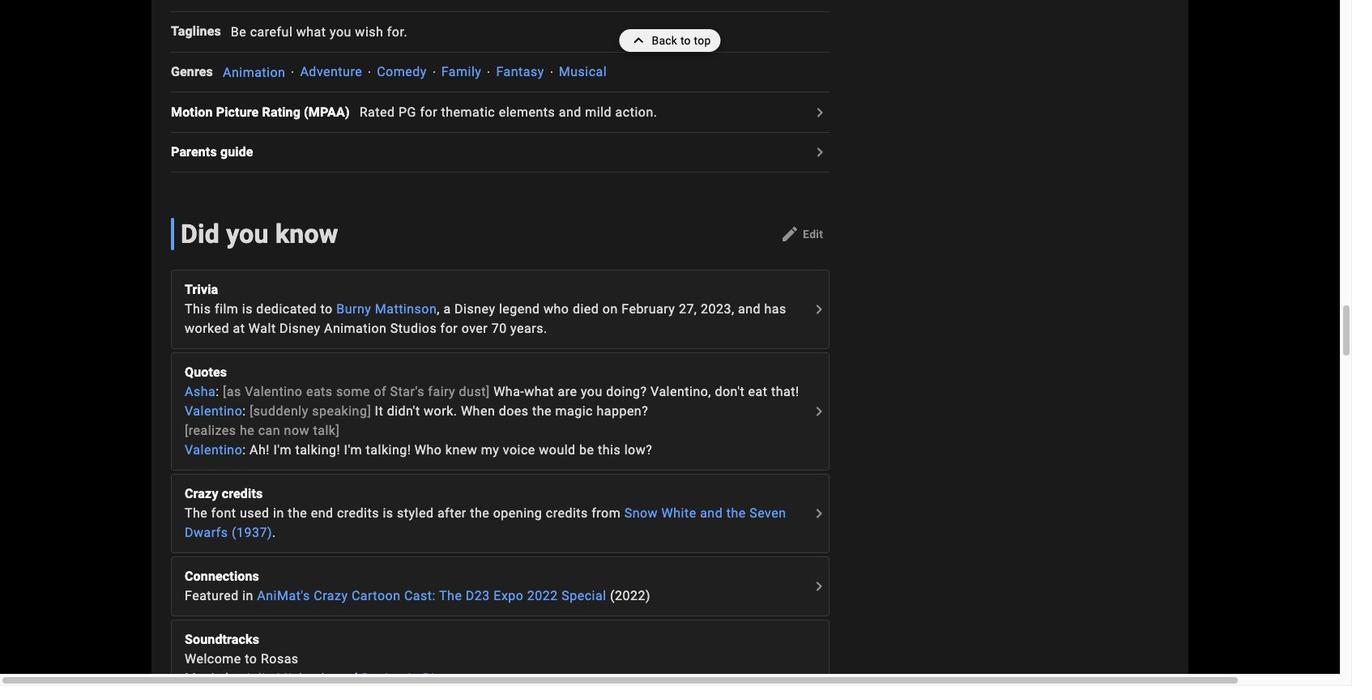 Task type: vqa. For each thing, say whether or not it's contained in the screenshot.
on
yes



Task type: locate. For each thing, give the bounding box(es) containing it.
1 horizontal spatial animation
[[324, 321, 387, 336]]

1 vertical spatial crazy
[[314, 588, 348, 604]]

the right the does
[[532, 404, 552, 419]]

see more image
[[810, 300, 829, 319], [810, 402, 829, 421], [810, 577, 829, 596]]

fantasy button
[[496, 64, 544, 80]]

1 horizontal spatial crazy
[[314, 588, 348, 604]]

the
[[185, 506, 208, 521], [439, 588, 462, 604]]

: left [as
[[216, 384, 219, 400]]

0 vertical spatial to
[[680, 34, 691, 47]]

animat's crazy cartoon cast: the d23 expo 2022 special button
[[257, 587, 606, 606]]

crazy up font
[[185, 486, 218, 502]]

legend
[[499, 302, 540, 317]]

dust]
[[459, 384, 490, 400]]

2 horizontal spatial to
[[680, 34, 691, 47]]

be careful what you wish for.
[[231, 24, 408, 39]]

[realizes
[[185, 423, 236, 438]]

talking! down talk]
[[295, 443, 340, 458]]

star's
[[390, 384, 424, 400]]

font
[[211, 506, 236, 521]]

what right careful on the left
[[296, 24, 326, 39]]

the down crazy credits button
[[470, 506, 490, 521]]

0 horizontal spatial i'm
[[273, 443, 292, 458]]

1 vertical spatial what
[[524, 384, 554, 400]]

valentino button for :
[[185, 402, 242, 421]]

used
[[240, 506, 269, 521]]

and inside , a disney legend who died on february 27, 2023, and has worked at walt disney animation studios for over 70 years.
[[738, 302, 761, 317]]

asha button
[[185, 383, 216, 402]]

you right are
[[581, 384, 603, 400]]

seven
[[750, 506, 786, 521]]

valentino up [suddenly
[[245, 384, 303, 400]]

0 horizontal spatial for
[[420, 105, 438, 120]]

for down a
[[440, 321, 458, 336]]

rated pg for thematic elements and mild action.
[[360, 105, 657, 120]]

2 vertical spatial see more image
[[810, 577, 829, 596]]

1 horizontal spatial credits
[[337, 506, 379, 521]]

0 horizontal spatial credits
[[222, 486, 263, 502]]

when
[[461, 404, 495, 419]]

happen?
[[597, 404, 648, 419]]

expand less image
[[629, 29, 652, 52]]

what left are
[[524, 384, 554, 400]]

see more image for crazy credits
[[810, 504, 829, 524]]

1 valentino button from the top
[[185, 402, 242, 421]]

and left mild
[[559, 105, 582, 120]]

motion
[[171, 104, 213, 120]]

in up the .
[[273, 506, 284, 521]]

what
[[296, 24, 326, 39], [524, 384, 554, 400]]

2 vertical spatial to
[[245, 652, 257, 667]]

disney down 'this film is dedicated to burny mattinson' on the top
[[280, 321, 320, 336]]

certificate: see all image
[[810, 103, 830, 122]]

1 vertical spatial for
[[440, 321, 458, 336]]

fantasy
[[496, 64, 544, 80]]

adventure button
[[300, 64, 362, 80]]

0 vertical spatial valentino button
[[185, 402, 242, 421]]

family button
[[441, 64, 482, 80]]

edit
[[803, 228, 823, 241]]

d23
[[466, 588, 490, 604]]

and right white
[[700, 506, 723, 521]]

asha
[[185, 384, 216, 400]]

2 horizontal spatial you
[[581, 384, 603, 400]]

that!
[[771, 384, 799, 400]]

1 vertical spatial :
[[242, 404, 246, 419]]

0 vertical spatial disney
[[455, 302, 495, 317]]

0 vertical spatial in
[[273, 506, 284, 521]]

in inside connections featured in animat's crazy cartoon cast: the d23 expo 2022 special (2022)
[[242, 588, 253, 604]]

0 vertical spatial and
[[559, 105, 582, 120]]

to for rosas
[[245, 652, 257, 667]]

studios
[[390, 321, 437, 336]]

valentino button up [realizes
[[185, 402, 242, 421]]

valentino
[[245, 384, 303, 400], [185, 404, 242, 419], [185, 443, 242, 458]]

who
[[544, 302, 569, 317]]

valentino button down [realizes
[[185, 441, 242, 460]]

1 horizontal spatial the
[[439, 588, 462, 604]]

parents
[[171, 144, 217, 160]]

guide
[[220, 144, 253, 160]]

don't
[[715, 384, 745, 400]]

2 vertical spatial and
[[700, 506, 723, 521]]

talking!
[[295, 443, 340, 458], [366, 443, 411, 458]]

2 horizontal spatial and
[[738, 302, 761, 317]]

you left wish
[[330, 24, 352, 39]]

film
[[215, 302, 238, 317]]

2 vertical spatial valentino
[[185, 443, 242, 458]]

wha-
[[494, 384, 524, 400]]

i'm down speaking]
[[344, 443, 362, 458]]

1 see more image from the top
[[810, 504, 829, 524]]

you right did
[[226, 219, 269, 250]]

credits up used
[[222, 486, 263, 502]]

crazy inside button
[[185, 486, 218, 502]]

1 horizontal spatial i'm
[[344, 443, 362, 458]]

1 horizontal spatial is
[[383, 506, 393, 521]]

animation up the motion picture rating (mpaa)
[[223, 64, 286, 80]]

1 vertical spatial disney
[[280, 321, 320, 336]]

0 horizontal spatial what
[[296, 24, 326, 39]]

0 horizontal spatial and
[[559, 105, 582, 120]]

animation down burny
[[324, 321, 387, 336]]

quotes button
[[185, 363, 808, 383]]

1 vertical spatial to
[[320, 302, 333, 317]]

the inside snow white and the seven dwarfs (1937)
[[726, 506, 746, 521]]

0 vertical spatial see more image
[[810, 504, 829, 524]]

: left ah!
[[242, 443, 246, 458]]

1 vertical spatial animation
[[324, 321, 387, 336]]

1 horizontal spatial what
[[524, 384, 554, 400]]

27,
[[679, 302, 697, 317]]

1 horizontal spatial you
[[330, 24, 352, 39]]

you
[[330, 24, 352, 39], [226, 219, 269, 250], [581, 384, 603, 400]]

top
[[694, 34, 711, 47]]

crazy left cartoon
[[314, 588, 348, 604]]

crazy credits
[[185, 486, 263, 502]]

to left top
[[680, 34, 691, 47]]

0 horizontal spatial talking!
[[295, 443, 340, 458]]

dwarfs
[[185, 525, 228, 541]]

credits left from in the bottom of the page
[[546, 506, 588, 521]]

1 talking! from the left
[[295, 443, 340, 458]]

the left seven on the bottom of page
[[726, 506, 746, 521]]

1 vertical spatial the
[[439, 588, 462, 604]]

0 vertical spatial :
[[216, 384, 219, 400]]

1 vertical spatial valentino button
[[185, 441, 242, 460]]

for
[[420, 105, 438, 120], [440, 321, 458, 336]]

0 vertical spatial crazy
[[185, 486, 218, 502]]

to for top
[[680, 34, 691, 47]]

years.
[[511, 321, 547, 336]]

2 valentino button from the top
[[185, 441, 242, 460]]

2 see more image from the top
[[810, 669, 829, 686]]

to left burny
[[320, 302, 333, 317]]

and
[[559, 105, 582, 120], [738, 302, 761, 317], [700, 506, 723, 521]]

1 vertical spatial see more image
[[810, 669, 829, 686]]

2 talking! from the left
[[366, 443, 411, 458]]

genres
[[171, 64, 213, 79]]

for right pg
[[420, 105, 438, 120]]

1 horizontal spatial for
[[440, 321, 458, 336]]

february
[[622, 302, 675, 317]]

1 vertical spatial see more image
[[810, 402, 829, 421]]

motion picture rating (mpaa) button
[[171, 103, 360, 122]]

1 vertical spatial and
[[738, 302, 761, 317]]

doing?
[[606, 384, 647, 400]]

to left rosas
[[245, 652, 257, 667]]

over
[[462, 321, 488, 336]]

0 vertical spatial see more image
[[810, 300, 829, 319]]

careful
[[250, 24, 293, 39]]

0 horizontal spatial to
[[245, 652, 257, 667]]

magic
[[555, 404, 593, 419]]

trivia
[[185, 282, 218, 297]]

adventure
[[300, 64, 362, 80]]

is right film
[[242, 302, 253, 317]]

and left 'has'
[[738, 302, 761, 317]]

1 horizontal spatial to
[[320, 302, 333, 317]]

this
[[598, 443, 621, 458]]

is left styled
[[383, 506, 393, 521]]

soundtracks
[[185, 632, 259, 648]]

2 vertical spatial you
[[581, 384, 603, 400]]

1 vertical spatial in
[[242, 588, 253, 604]]

disney
[[455, 302, 495, 317], [280, 321, 320, 336]]

0 horizontal spatial crazy
[[185, 486, 218, 502]]

credits right end
[[337, 506, 379, 521]]

70
[[492, 321, 507, 336]]

you inside quotes asha : [as valentino eats some of star's fairy dust] wha-what are you doing? valentino, don't eat that! valentino : [suddenly speaking] it didn't work. when does the magic happen? [realizes he can now talk] valentino : ah! i'm talking! i'm talking! who knew my voice would be this low?
[[581, 384, 603, 400]]

in down 'connections'
[[242, 588, 253, 604]]

in
[[273, 506, 284, 521], [242, 588, 253, 604]]

2 vertical spatial :
[[242, 443, 246, 458]]

3 see more image from the top
[[810, 577, 829, 596]]

animation button
[[223, 64, 286, 80]]

2 see more image from the top
[[810, 402, 829, 421]]

the up dwarfs
[[185, 506, 208, 521]]

valentino up [realizes
[[185, 404, 242, 419]]

0 vertical spatial valentino
[[245, 384, 303, 400]]

1 vertical spatial is
[[383, 506, 393, 521]]

1 i'm from the left
[[273, 443, 292, 458]]

1 horizontal spatial in
[[273, 506, 284, 521]]

to
[[680, 34, 691, 47], [320, 302, 333, 317], [245, 652, 257, 667]]

to inside button
[[680, 34, 691, 47]]

and inside snow white and the seven dwarfs (1937)
[[700, 506, 723, 521]]

eats
[[306, 384, 333, 400]]

0 vertical spatial the
[[185, 506, 208, 521]]

0 horizontal spatial the
[[185, 506, 208, 521]]

of
[[374, 384, 387, 400]]

: up he on the left of page
[[242, 404, 246, 419]]

see more image
[[810, 504, 829, 524], [810, 669, 829, 686]]

the left d23
[[439, 588, 462, 604]]

0 horizontal spatial you
[[226, 219, 269, 250]]

[as
[[223, 384, 241, 400]]

opening
[[493, 506, 542, 521]]

1 horizontal spatial talking!
[[366, 443, 411, 458]]

worked
[[185, 321, 229, 336]]

1 horizontal spatial and
[[700, 506, 723, 521]]

valentino down [realizes
[[185, 443, 242, 458]]

disney up over
[[455, 302, 495, 317]]

0 horizontal spatial is
[[242, 302, 253, 317]]

died
[[573, 302, 599, 317]]

0 horizontal spatial animation
[[223, 64, 286, 80]]

0 horizontal spatial in
[[242, 588, 253, 604]]

i'm right ah!
[[273, 443, 292, 458]]

talking! left who
[[366, 443, 411, 458]]

0 vertical spatial animation
[[223, 64, 286, 80]]



Task type: describe. For each thing, give the bounding box(es) containing it.
credits inside button
[[222, 486, 263, 502]]

valentino,
[[651, 384, 711, 400]]

didn't
[[387, 404, 420, 419]]

from
[[592, 506, 621, 521]]

can
[[258, 423, 280, 438]]

1 horizontal spatial disney
[[455, 302, 495, 317]]

what inside quotes asha : [as valentino eats some of star's fairy dust] wha-what are you doing? valentino, don't eat that! valentino : [suddenly speaking] it didn't work. when does the magic happen? [realizes he can now talk] valentino : ah! i'm talking! i'm talking! who knew my voice would be this low?
[[524, 384, 554, 400]]

comedy button
[[377, 64, 427, 80]]

0 vertical spatial you
[[330, 24, 352, 39]]

2022
[[527, 588, 558, 604]]

rated
[[360, 105, 395, 120]]

valentino button for : ah! i'm talking! i'm talking! who knew my voice would be this low?
[[185, 441, 242, 460]]

snow white and the seven dwarfs (1937) link
[[185, 506, 786, 541]]

this film is dedicated to burny mattinson
[[185, 302, 437, 317]]

0 vertical spatial what
[[296, 24, 326, 39]]

1 see more image from the top
[[810, 300, 829, 319]]

styled
[[397, 506, 434, 521]]

who
[[415, 443, 442, 458]]

welcome to rosas
[[185, 652, 299, 667]]

2 i'm from the left
[[344, 443, 362, 458]]

special
[[562, 588, 606, 604]]

animat's
[[257, 588, 310, 604]]

know
[[275, 219, 338, 250]]

rating
[[262, 104, 301, 120]]

back to top button
[[619, 29, 721, 52]]

for inside , a disney legend who died on february 27, 2023, and has worked at walt disney animation studios for over 70 years.
[[440, 321, 458, 336]]

wish
[[355, 24, 383, 39]]

for.
[[387, 24, 408, 39]]

see more image for soundtracks
[[810, 669, 829, 686]]

2023,
[[701, 302, 734, 317]]

0 vertical spatial is
[[242, 302, 253, 317]]

he
[[240, 423, 255, 438]]

0 vertical spatial for
[[420, 105, 438, 120]]

0 horizontal spatial disney
[[280, 321, 320, 336]]

parents guide
[[171, 144, 253, 160]]

burny mattinson link
[[336, 302, 437, 317]]

animation inside , a disney legend who died on february 27, 2023, and has worked at walt disney animation studios for over 70 years.
[[324, 321, 387, 336]]

1 vertical spatial valentino
[[185, 404, 242, 419]]

motion picture rating (mpaa)
[[171, 104, 350, 120]]

does
[[499, 404, 529, 419]]

edit button
[[774, 221, 830, 247]]

the inside quotes asha : [as valentino eats some of star's fairy dust] wha-what are you doing? valentino, don't eat that! valentino : [suddenly speaking] it didn't work. when does the magic happen? [realizes he can now talk] valentino : ah! i'm talking! i'm talking! who knew my voice would be this low?
[[532, 404, 552, 419]]

(2022)
[[610, 588, 651, 604]]

white
[[662, 506, 697, 521]]

, a disney legend who died on february 27, 2023, and has worked at walt disney animation studios for over 70 years.
[[185, 302, 787, 336]]

at
[[233, 321, 245, 336]]

the inside connections featured in animat's crazy cartoon cast: the d23 expo 2022 special (2022)
[[439, 588, 462, 604]]

pg
[[399, 105, 416, 120]]

expo
[[494, 588, 524, 604]]

be
[[231, 24, 247, 39]]

it
[[375, 404, 383, 419]]

see more image for connections featured in animat's crazy cartoon cast: the d23 expo 2022 special (2022)
[[810, 577, 829, 596]]

(1937)
[[232, 525, 272, 541]]

my
[[481, 443, 499, 458]]

walt
[[249, 321, 276, 336]]

1 vertical spatial you
[[226, 219, 269, 250]]

would
[[539, 443, 576, 458]]

musical button
[[559, 64, 607, 80]]

on
[[603, 302, 618, 317]]

eat
[[748, 384, 768, 400]]

speaking]
[[312, 404, 371, 419]]

welcome
[[185, 652, 241, 667]]

soundtracks button
[[185, 630, 808, 650]]

ah!
[[250, 443, 270, 458]]

see more image for quotes asha : [as valentino eats some of star's fairy dust] wha-what are you doing? valentino, don't eat that! valentino : [suddenly speaking] it didn't work. when does the magic happen? [realizes he can now talk] valentino : ah! i'm talking! i'm talking! who knew my voice would be this low?
[[810, 402, 829, 421]]

quotes
[[185, 365, 227, 380]]

parents guide button
[[171, 143, 263, 162]]

the left end
[[288, 506, 307, 521]]

thematic
[[441, 105, 495, 120]]

this
[[185, 302, 211, 317]]

2 horizontal spatial credits
[[546, 506, 588, 521]]

are
[[558, 384, 577, 400]]

quotes asha : [as valentino eats some of star's fairy dust] wha-what are you doing? valentino, don't eat that! valentino : [suddenly speaking] it didn't work. when does the magic happen? [realizes he can now talk] valentino : ah! i'm talking! i'm talking! who knew my voice would be this low?
[[185, 365, 799, 458]]

did
[[181, 219, 220, 250]]

fairy
[[428, 384, 455, 400]]

talk]
[[313, 423, 340, 438]]

trivia button
[[185, 280, 808, 300]]

back
[[652, 34, 677, 47]]

back to top
[[652, 34, 711, 47]]

taglines
[[171, 24, 221, 39]]

cast:
[[404, 588, 436, 604]]

burny
[[336, 302, 371, 317]]

connections featured in animat's crazy cartoon cast: the d23 expo 2022 special (2022)
[[185, 569, 651, 604]]

now
[[284, 423, 310, 438]]

connections
[[185, 569, 259, 584]]

mattinson
[[375, 302, 437, 317]]

knew
[[445, 443, 477, 458]]

action.
[[615, 105, 657, 120]]

,
[[437, 302, 440, 317]]

crazy inside connections featured in animat's crazy cartoon cast: the d23 expo 2022 special (2022)
[[314, 588, 348, 604]]

edit image
[[780, 225, 800, 244]]

some
[[336, 384, 370, 400]]

family
[[441, 64, 482, 80]]

featured
[[185, 588, 239, 604]]

parents guide: see all image
[[810, 143, 830, 162]]

after
[[437, 506, 467, 521]]

end
[[311, 506, 333, 521]]

crazy credits button
[[185, 485, 808, 504]]

rosas
[[261, 652, 299, 667]]

the font used in the end credits is styled after the opening credits from
[[185, 506, 624, 521]]

cartoon
[[352, 588, 401, 604]]

has
[[764, 302, 787, 317]]

snow white and the seven dwarfs (1937)
[[185, 506, 786, 541]]

snow
[[624, 506, 658, 521]]

mild
[[585, 105, 612, 120]]

dedicated
[[256, 302, 317, 317]]



